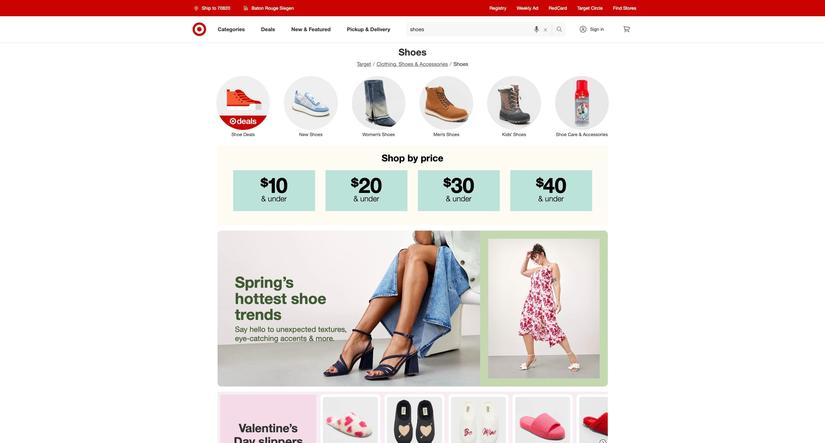 Task type: locate. For each thing, give the bounding box(es) containing it.
What can we help you find? suggestions appear below search field
[[406, 22, 558, 36]]

carousel region
[[217, 392, 637, 444]]

women's emily scuff slide slippers - stars above™ image
[[323, 397, 378, 444]]



Task type: describe. For each thing, give the bounding box(es) containing it.
women's sammy platform slide slippers - stars above™ pink l image
[[515, 397, 570, 444]]

dluxe by dearfoams women's valentine's day heart clog slide slippers - black image
[[387, 397, 442, 444]]

dluxe by dearfoams women's valentine's day be mine slide slippers - ivory image
[[451, 397, 506, 444]]

women's emily puff scuff slippers - stars above™ red s image
[[579, 397, 634, 444]]



Task type: vqa. For each thing, say whether or not it's contained in the screenshot.
images
no



